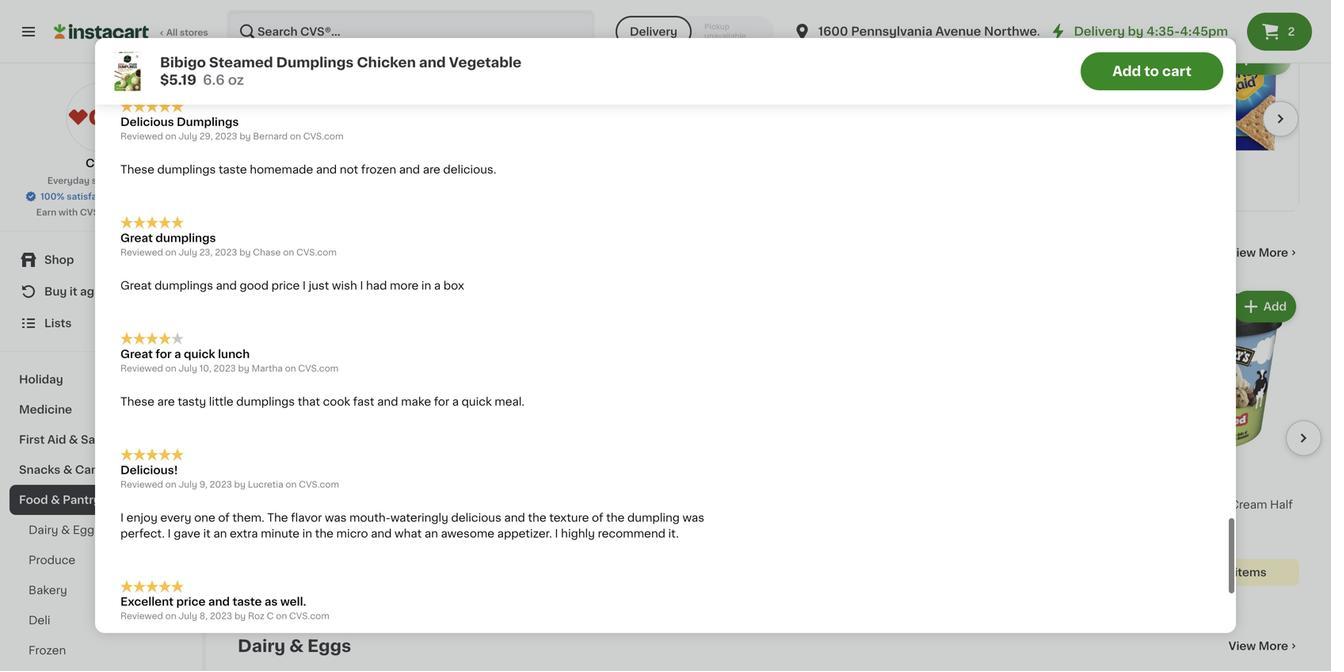 Task type: locate. For each thing, give the bounding box(es) containing it.
cvs.com inside excellent price and taste as well. reviewed on july 8, 2023 by roz c on cvs.com
[[289, 612, 330, 621]]

holiday link
[[10, 365, 193, 395]]

post inside post pebbles fruity pebbles breakfast cereal, gluten free, kids snacks, small cereal box
[[417, 499, 442, 510]]

little right tasty
[[209, 396, 234, 407]]

dumplings for and
[[155, 280, 213, 291]]

0 horizontal spatial was
[[325, 512, 347, 523]]

1 these from the top
[[120, 164, 154, 175]]

and down great dumplings reviewed on july 23, 2023 by chase on cvs.com
[[216, 280, 237, 291]]

snacks
[[19, 464, 60, 476]]

delivery for delivery
[[630, 26, 678, 37]]

2 these from the top
[[120, 396, 154, 407]]

0 vertical spatial more
[[1259, 247, 1289, 258]]

delicious.
[[443, 164, 496, 175]]

for
[[156, 349, 172, 360], [434, 396, 450, 407]]

2 more from the top
[[1259, 641, 1289, 652]]

in
[[422, 280, 431, 291], [302, 528, 312, 539]]

july left 10, at the bottom left
[[179, 364, 197, 373]]

well. inside excellent price and taste as well. reviewed on july 8, 2023 by roz c on cvs.com
[[280, 597, 306, 608]]

1 horizontal spatial just
[[449, 32, 470, 43]]

the inside i enjoy every one of them. the flavor was mouth-wateringly delicious and the texture of the dumpling was perfect. i gave it an extra minute in the micro and what an awesome appetizer. i highly recommend it.
[[267, 512, 288, 523]]

2023 right 9,
[[210, 480, 232, 489]]

1 horizontal spatial dairy & eggs
[[238, 638, 351, 654]]

by left "bernard"
[[240, 132, 251, 141]]

0 vertical spatial to
[[503, 32, 515, 43]]

tasty
[[178, 396, 206, 407]]

1 vertical spatial cereal
[[450, 547, 486, 558]]

23,
[[199, 248, 213, 257]]

0 vertical spatial steamed
[[209, 56, 273, 69]]

3 july from the top
[[179, 364, 197, 373]]

pork
[[262, 48, 287, 59]]

dairy & eggs link down 'c' at bottom left
[[238, 637, 351, 656]]

the up minute
[[267, 512, 288, 523]]

quick left meal.
[[462, 396, 492, 407]]

1 vertical spatial dumplings
[[177, 117, 239, 128]]

quick up 10, at the bottom left
[[184, 349, 215, 360]]

1 horizontal spatial as
[[333, 48, 346, 59]]

breakfast up it.
[[651, 515, 704, 526]]

mouth-
[[350, 512, 391, 523]]

1 vertical spatial dairy
[[238, 638, 285, 654]]

0 vertical spatial just
[[449, 32, 470, 43]]

2023 inside great dumplings reviewed on july 23, 2023 by chase on cvs.com
[[215, 248, 237, 257]]

1 vertical spatial is
[[289, 48, 298, 59]]

1 vertical spatial steamed
[[276, 499, 326, 510]]

&
[[69, 434, 78, 445], [63, 464, 72, 476], [51, 495, 60, 506], [1158, 499, 1167, 510], [61, 525, 70, 536], [289, 638, 304, 654]]

an down one on the bottom left of page
[[213, 528, 227, 539]]

and up the (240)
[[286, 515, 307, 526]]

reviewed down "delicious!"
[[120, 480, 163, 489]]

reviewed up medicine link
[[120, 364, 163, 373]]

1 vertical spatial just
[[309, 280, 329, 291]]

in right more
[[422, 280, 431, 291]]

cvs.com inside "great for a quick lunch reviewed on july 10, 2023 by martha on cvs.com"
[[298, 364, 339, 373]]

1 horizontal spatial of
[[592, 512, 604, 523]]

pennsylvania
[[851, 26, 933, 37]]

july inside delicious dumplings reviewed on july 29, 2023 by bernard on cvs.com
[[179, 132, 197, 141]]

1 vertical spatial great
[[120, 280, 152, 291]]

steamed inside 5 spend $15, save $4 bibigo steamed dumplings chicken and vegetable
[[276, 499, 326, 510]]

2023 inside delicious dumplings reviewed on july 29, 2023 by bernard on cvs.com
[[215, 132, 237, 141]]

and down the mouth-
[[371, 528, 392, 539]]

for up holiday link
[[156, 349, 172, 360]]

cvs.com up the these dumplings taste homemade and not frozen and are delicious.
[[303, 132, 344, 141]]

1 july from the top
[[179, 132, 197, 141]]

1 horizontal spatial was
[[683, 512, 705, 523]]

0 vertical spatial as
[[333, 48, 346, 59]]

reviewed inside excellent price and taste as well. reviewed on july 8, 2023 by roz c on cvs.com
[[120, 612, 163, 621]]

of
[[218, 512, 230, 523], [592, 512, 604, 523]]

1 horizontal spatial bibigo
[[238, 499, 273, 510]]

1 vertical spatial more
[[1259, 641, 1289, 652]]

1 vertical spatial taste
[[233, 597, 262, 608]]

little inside make little moments magical. spo nsored
[[621, 80, 653, 94]]

great inside "great for a quick lunch reviewed on july 10, 2023 by martha on cvs.com"
[[120, 349, 153, 360]]

first aid & safety
[[19, 434, 118, 445]]

aid
[[47, 434, 66, 445]]

bibigo inside bibigo steamed dumplings chicken and vegetable $5.19 6.6 oz
[[160, 56, 206, 69]]

0 vertical spatial add button
[[1229, 45, 1290, 73]]

dumplings for reviewed
[[156, 233, 216, 244]]

1 vertical spatial view more
[[1229, 641, 1289, 652]]

0 vertical spatial well.
[[349, 48, 373, 59]]

delicious
[[120, 117, 174, 128]]

breakfast inside post pebbles cocoa pebbles breakfast cereal
[[651, 515, 704, 526]]

0 horizontal spatial good
[[240, 280, 269, 291]]

are left tasty
[[157, 396, 175, 407]]

and down authentic
[[419, 56, 446, 69]]

product group
[[1133, 288, 1300, 586]]

cvs.com inside delicious dumplings reviewed on july 29, 2023 by bernard on cvs.com
[[303, 132, 344, 141]]

great right the again
[[120, 280, 152, 291]]

view more link
[[1229, 245, 1300, 261], [1229, 638, 1300, 654]]

fast
[[353, 396, 375, 407]]

save left "$4"
[[294, 485, 314, 494]]

chicken inside 5 spend $15, save $4 bibigo steamed dumplings chicken and vegetable
[[238, 515, 283, 526]]

0 vertical spatial taste
[[219, 164, 247, 175]]

sauce
[[294, 32, 328, 43]]

1 vertical spatial eggs
[[308, 638, 351, 654]]

2 view more link from the top
[[1229, 638, 1300, 654]]

i down on sale now link
[[303, 280, 306, 291]]

1 an from the left
[[213, 528, 227, 539]]

roz
[[248, 612, 265, 621]]

2023
[[215, 132, 237, 141], [215, 248, 237, 257], [214, 364, 236, 373], [210, 480, 232, 489], [210, 612, 232, 621]]

5 spend $15, save $4 bibigo steamed dumplings chicken and vegetable
[[238, 462, 389, 526]]

0 horizontal spatial are
[[157, 396, 175, 407]]

2 view more from the top
[[1229, 641, 1289, 652]]

0 horizontal spatial steamed
[[209, 56, 273, 69]]

food
[[19, 495, 48, 506]]

cereal down cocoa
[[707, 515, 743, 526]]

2 vertical spatial a
[[452, 396, 459, 407]]

1 vertical spatial well.
[[280, 597, 306, 608]]

dumplings down 23,
[[155, 280, 213, 291]]

1 great from the top
[[120, 233, 153, 244]]

3 reviewed from the top
[[120, 364, 163, 373]]

reviewed
[[120, 132, 163, 141], [120, 248, 163, 257], [120, 364, 163, 373], [120, 480, 163, 489], [120, 612, 163, 621]]

0 horizontal spatial delivery
[[630, 26, 678, 37]]

2023 right 8,
[[210, 612, 232, 621]]

0 horizontal spatial post
[[417, 499, 442, 510]]

cvs®
[[86, 158, 117, 169], [80, 208, 104, 217]]

$7.49 element
[[1133, 460, 1300, 481]]

on
[[238, 244, 264, 261]]

it down one on the bottom left of page
[[203, 528, 211, 539]]

1 horizontal spatial price
[[272, 280, 300, 291]]

vegetable up micro
[[310, 515, 366, 526]]

0 horizontal spatial vegetable
[[310, 515, 366, 526]]

reviewed inside "great for a quick lunch reviewed on july 10, 2023 by martha on cvs.com"
[[120, 364, 163, 373]]

view more link for eggs
[[1229, 638, 1300, 654]]

pebbles up the dumpling in the bottom of the page
[[624, 499, 676, 510]]

1 horizontal spatial quick
[[462, 396, 492, 407]]

well. down very on the left top of page
[[349, 48, 373, 59]]

of right one on the bottom left of page
[[218, 512, 230, 523]]

1 vertical spatial price
[[176, 597, 206, 608]]

in down flavor
[[302, 528, 312, 539]]

0 vertical spatial cereal
[[707, 515, 743, 526]]

of up highly on the bottom left of the page
[[592, 512, 604, 523]]

on down delicious
[[165, 132, 176, 141]]

just
[[449, 32, 470, 43], [309, 280, 329, 291]]

2 view from the top
[[1229, 641, 1256, 652]]

0 horizontal spatial is
[[289, 48, 298, 59]]

july inside great dumplings reviewed on july 23, 2023 by chase on cvs.com
[[179, 248, 197, 257]]

is right "pork"
[[289, 48, 298, 59]]

0 vertical spatial are
[[423, 164, 441, 175]]

2 an from the left
[[425, 528, 438, 539]]

and right the excellent
[[208, 597, 230, 608]]

are
[[423, 164, 441, 175], [157, 396, 175, 407]]

0 vertical spatial these
[[120, 164, 154, 175]]

add inside button
[[1113, 65, 1142, 78]]

1 horizontal spatial steamed
[[276, 499, 326, 510]]

breakfast
[[472, 515, 525, 526], [651, 515, 704, 526]]

post for post pebbles cocoa pebbles breakfast cereal
[[596, 499, 621, 510]]

cvs® down satisfaction
[[80, 208, 104, 217]]

0 horizontal spatial breakfast
[[472, 515, 525, 526]]

on right chase
[[283, 248, 294, 257]]

0 vertical spatial view more
[[1229, 247, 1289, 258]]

great up holiday link
[[120, 349, 153, 360]]

None search field
[[227, 10, 595, 54]]

1 more from the top
[[1259, 247, 1289, 258]]

cvs.com inside delicious! reviewed on july 9, 2023 by lucretia on cvs.com
[[299, 480, 339, 489]]

well. down the (240)
[[280, 597, 306, 608]]

delivery inside "link"
[[1074, 26, 1125, 37]]

breakfast inside post pebbles fruity pebbles breakfast cereal, gluten free, kids snacks, small cereal box
[[472, 515, 525, 526]]

as down very on the left top of page
[[333, 48, 346, 59]]

post up wateringly
[[417, 499, 442, 510]]

dumplings up 23,
[[156, 233, 216, 244]]

0 horizontal spatial little
[[209, 396, 234, 407]]

1 vertical spatial dairy & eggs
[[238, 638, 351, 654]]

and inside excellent price and taste as well. reviewed on july 8, 2023 by roz c on cvs.com
[[208, 597, 230, 608]]

that
[[298, 396, 320, 407]]

2023 inside "great for a quick lunch reviewed on july 10, 2023 by martha on cvs.com"
[[214, 364, 236, 373]]

0 vertical spatial price
[[272, 280, 300, 291]]

cereal inside post pebbles cocoa pebbles breakfast cereal
[[707, 515, 743, 526]]

0 vertical spatial dairy
[[29, 525, 58, 536]]

with
[[59, 208, 78, 217]]

4 july from the top
[[179, 480, 197, 489]]

spend
[[1076, 65, 1105, 74], [243, 485, 272, 494]]

0 horizontal spatial cereal
[[450, 547, 486, 558]]

2023 right '29,'
[[215, 132, 237, 141]]

lucretia
[[248, 480, 283, 489]]

spo
[[579, 117, 596, 125]]

0 horizontal spatial price
[[176, 597, 206, 608]]

1 vertical spatial spend
[[243, 485, 272, 494]]

quick,
[[120, 32, 156, 43]]

1 reviewed from the top
[[120, 132, 163, 141]]

spend up oreo
[[1076, 65, 1105, 74]]

fruity
[[500, 499, 532, 510]]

1 horizontal spatial to
[[1145, 65, 1159, 78]]

dairy & eggs link down 'pantry'
[[10, 515, 193, 545]]

not
[[340, 164, 358, 175]]

good down on
[[240, 280, 269, 291]]

chocolate
[[1102, 79, 1160, 90]]

great for great dumplings and good price i just wish i had more in a box
[[120, 280, 152, 291]]

1 horizontal spatial an
[[425, 528, 438, 539]]

2 post from the left
[[596, 499, 621, 510]]

1 view more from the top
[[1229, 247, 1289, 258]]

0 vertical spatial for
[[156, 349, 172, 360]]

all stores
[[166, 28, 208, 37]]

frozen link
[[10, 636, 193, 666]]

bibigo steamed dumplings chicken and vegetable $5.19 6.6 oz
[[160, 56, 522, 87]]

dairy & eggs down food & pantry
[[29, 525, 101, 536]]

avenue
[[936, 26, 982, 37]]

was
[[325, 512, 347, 523], [683, 512, 705, 523]]

post for post pebbles fruity pebbles breakfast cereal, gluten free, kids snacks, small cereal box
[[417, 499, 442, 510]]

1 horizontal spatial spend
[[1076, 65, 1105, 74]]

oreo
[[1072, 79, 1099, 90]]

an up small
[[425, 528, 438, 539]]

view for dairy & eggs
[[1229, 641, 1256, 652]]

1 vertical spatial view
[[1229, 641, 1256, 652]]

pebbles up gluten
[[417, 515, 469, 526]]

2 horizontal spatial a
[[452, 396, 459, 407]]

it
[[70, 286, 77, 297], [203, 528, 211, 539]]

and inside bibigo steamed dumplings chicken and vegetable $5.19 6.6 oz
[[419, 56, 446, 69]]

bibigo up $5.19
[[160, 56, 206, 69]]

pantry
[[63, 495, 101, 506]]

(240)
[[296, 532, 320, 541]]

an
[[213, 528, 227, 539], [425, 528, 438, 539]]

extracare®
[[106, 208, 156, 217]]

1 breakfast from the left
[[472, 515, 525, 526]]

kids
[[487, 531, 512, 542]]

(37)
[[655, 532, 672, 541]]

1 vertical spatial good
[[240, 280, 269, 291]]

great for great for a quick lunch reviewed on july 10, 2023 by martha on cvs.com
[[120, 349, 153, 360]]

0 horizontal spatial a
[[174, 349, 181, 360]]

them.
[[233, 512, 265, 523]]

lists link
[[10, 308, 193, 339]]

1600 pennsylvania avenue northwest
[[818, 26, 1049, 37]]

0 vertical spatial it
[[70, 286, 77, 297]]

to inside quick, easy,and nutritious. the sauce is very authentic and just adds to the enjoyment. i love these dumplings. i get chicken however the pork is good as well.
[[503, 32, 515, 43]]

4 reviewed from the top
[[120, 480, 163, 489]]

i enjoy every one of them. the flavor was mouth-wateringly delicious and the texture of the dumpling was perfect. i gave it an extra minute in the micro and what an awesome appetizer. i highly recommend it.
[[120, 512, 705, 539]]

0 vertical spatial eggs
[[73, 525, 101, 536]]

a right make
[[452, 396, 459, 407]]

cereal down free,
[[450, 547, 486, 558]]

1600
[[818, 26, 848, 37]]

a up tasty
[[174, 349, 181, 360]]

0 vertical spatial is
[[331, 32, 340, 43]]

see eligible items
[[1166, 567, 1267, 578]]

great down extracare®
[[120, 233, 153, 244]]

by down the lunch
[[238, 364, 249, 373]]

0 vertical spatial good
[[301, 48, 330, 59]]

price inside excellent price and taste as well. reviewed on july 8, 2023 by roz c on cvs.com
[[176, 597, 206, 608]]

post
[[417, 499, 442, 510], [596, 499, 621, 510]]

is left very on the left top of page
[[331, 32, 340, 43]]

0 horizontal spatial save
[[294, 485, 314, 494]]

ritz fresh stacks original crackers
[[842, 79, 937, 106]]

0 vertical spatial save
[[1129, 65, 1150, 74]]

2 great from the top
[[120, 280, 152, 291]]

$5.19
[[160, 73, 197, 87]]

northwest
[[984, 26, 1049, 37]]

dumplings down '29,'
[[157, 164, 216, 175]]

by inside delicious! reviewed on july 9, 2023 by lucretia on cvs.com
[[234, 480, 246, 489]]

eligible
[[1191, 567, 1232, 578]]

1 vertical spatial add button
[[1234, 292, 1295, 321]]

on right "bernard"
[[290, 132, 301, 141]]

10,
[[199, 364, 211, 373]]

see
[[1166, 567, 1188, 578]]

the right adds
[[517, 32, 536, 43]]

july
[[179, 132, 197, 141], [179, 248, 197, 257], [179, 364, 197, 373], [179, 480, 197, 489], [179, 612, 197, 621]]

little up moments
[[621, 80, 653, 94]]

nabisco image
[[579, 40, 607, 69]]

to right adds
[[503, 32, 515, 43]]

everyday store prices link
[[47, 174, 155, 187]]

wateringly
[[391, 512, 449, 523]]

1 view more link from the top
[[1229, 245, 1300, 261]]

the
[[517, 32, 536, 43], [240, 48, 259, 59], [528, 512, 547, 523], [606, 512, 625, 523], [315, 528, 334, 539]]

5 july from the top
[[179, 612, 197, 621]]

the inside quick, easy,and nutritious. the sauce is very authentic and just adds to the enjoyment. i love these dumplings. i get chicken however the pork is good as well.
[[271, 32, 292, 43]]

a left box
[[434, 280, 441, 291]]

and right fast
[[377, 396, 398, 407]]

to up chocolate
[[1145, 65, 1159, 78]]

1 vertical spatial vegetable
[[310, 515, 366, 526]]

cvs.com up flavor
[[299, 480, 339, 489]]

moments
[[579, 98, 646, 111]]

0 vertical spatial little
[[621, 80, 653, 94]]

1 horizontal spatial well.
[[349, 48, 373, 59]]

for right make
[[434, 396, 450, 407]]

2 reviewed from the top
[[120, 248, 163, 257]]

dairy down roz
[[238, 638, 285, 654]]

1 view from the top
[[1229, 247, 1256, 258]]

and right authentic
[[426, 32, 447, 43]]

2 button
[[1247, 13, 1312, 51]]

1 vertical spatial save
[[294, 485, 314, 494]]

0 horizontal spatial it
[[70, 286, 77, 297]]

the up "pork"
[[271, 32, 292, 43]]

3 great from the top
[[120, 349, 153, 360]]

spend down 5
[[243, 485, 272, 494]]

0 horizontal spatial spend
[[243, 485, 272, 494]]

however
[[190, 48, 238, 59]]

delivery by 4:35-4:45pm link
[[1049, 22, 1228, 41]]

1 vertical spatial view more link
[[1229, 638, 1300, 654]]

first
[[19, 434, 45, 445]]

july left '29,'
[[179, 132, 197, 141]]

0 horizontal spatial as
[[265, 597, 278, 608]]

service type group
[[616, 16, 774, 48]]

dairy up "produce"
[[29, 525, 58, 536]]

by inside "great for a quick lunch reviewed on july 10, 2023 by martha on cvs.com"
[[238, 364, 249, 373]]

1 vertical spatial as
[[265, 597, 278, 608]]

dumplings inside great dumplings reviewed on july 23, 2023 by chase on cvs.com
[[156, 233, 216, 244]]

item carousel region
[[238, 281, 1322, 611]]

1 vertical spatial for
[[434, 396, 450, 407]]

0 vertical spatial dumplings
[[276, 56, 354, 69]]

1 post from the left
[[417, 499, 442, 510]]

2 july from the top
[[179, 248, 197, 257]]

chicken down "all"
[[142, 48, 187, 59]]

dumplings for taste
[[157, 164, 216, 175]]

1 vertical spatial these
[[120, 396, 154, 407]]

as inside excellent price and taste as well. reviewed on july 8, 2023 by roz c on cvs.com
[[265, 597, 278, 608]]

add link
[[1184, 40, 1332, 151]]

and right frozen
[[399, 164, 420, 175]]

nabisco holiday image
[[239, 27, 565, 211]]

original
[[842, 95, 885, 106]]

add button
[[1229, 45, 1290, 73], [1234, 292, 1295, 321]]

0 horizontal spatial an
[[213, 528, 227, 539]]

0 vertical spatial quick
[[184, 349, 215, 360]]

1 horizontal spatial eggs
[[308, 638, 351, 654]]

1 horizontal spatial is
[[331, 32, 340, 43]]

0 horizontal spatial to
[[503, 32, 515, 43]]

price down sale
[[272, 280, 300, 291]]

0 horizontal spatial for
[[156, 349, 172, 360]]

1 vertical spatial to
[[1145, 65, 1159, 78]]

cvs® logo image
[[66, 82, 136, 152]]

0 vertical spatial view
[[1229, 247, 1256, 258]]

by inside delicious dumplings reviewed on july 29, 2023 by bernard on cvs.com
[[240, 132, 251, 141]]

reviewed inside delicious dumplings reviewed on july 29, 2023 by bernard on cvs.com
[[120, 132, 163, 141]]

cvs.com inside great dumplings reviewed on july 23, 2023 by chase on cvs.com
[[296, 248, 337, 257]]

dumplings up the mouth-
[[329, 499, 389, 510]]

cvs.com right 'c' at bottom left
[[289, 612, 330, 621]]

post inside post pebbles cocoa pebbles breakfast cereal
[[596, 499, 621, 510]]

great inside great dumplings reviewed on july 23, 2023 by chase on cvs.com
[[120, 233, 153, 244]]

1 horizontal spatial good
[[301, 48, 330, 59]]

taste up roz
[[233, 597, 262, 608]]

1 horizontal spatial dairy & eggs link
[[238, 637, 351, 656]]

vegetable inside bibigo steamed dumplings chicken and vegetable $5.19 6.6 oz
[[449, 56, 522, 69]]

steamed up flavor
[[276, 499, 326, 510]]

reviewed down delicious
[[120, 132, 163, 141]]

in inside i enjoy every one of them. the flavor was mouth-wateringly delicious and the texture of the dumpling was perfect. i gave it an extra minute in the micro and what an awesome appetizer. i highly recommend it.
[[302, 528, 312, 539]]

adds
[[473, 32, 500, 43]]

by
[[1128, 26, 1144, 37], [240, 132, 251, 141], [240, 248, 251, 257], [238, 364, 249, 373], [234, 480, 246, 489], [235, 612, 246, 621]]

and inside 5 spend $15, save $4 bibigo steamed dumplings chicken and vegetable
[[286, 515, 307, 526]]

2023 inside delicious! reviewed on july 9, 2023 by lucretia on cvs.com
[[210, 480, 232, 489]]

delivery inside button
[[630, 26, 678, 37]]

2 breakfast from the left
[[651, 515, 704, 526]]

as up 'c' at bottom left
[[265, 597, 278, 608]]

dumplings up '29,'
[[177, 117, 239, 128]]

to inside add to cart button
[[1145, 65, 1159, 78]]

was up micro
[[325, 512, 347, 523]]

by inside excellent price and taste as well. reviewed on july 8, 2023 by roz c on cvs.com
[[235, 612, 246, 621]]

5 reviewed from the top
[[120, 612, 163, 621]]

1 horizontal spatial for
[[434, 396, 450, 407]]

reviewed down the excellent
[[120, 612, 163, 621]]

save up chocolate
[[1129, 65, 1150, 74]]

0 vertical spatial dairy & eggs
[[29, 525, 101, 536]]

extra
[[230, 528, 258, 539]]

frozen
[[29, 645, 66, 656]]

chicken up extra
[[238, 515, 283, 526]]

on sale now link
[[238, 243, 349, 262]]

july left 23,
[[179, 248, 197, 257]]

dumplings
[[157, 164, 216, 175], [156, 233, 216, 244], [155, 280, 213, 291], [236, 396, 295, 407]]

more
[[1259, 247, 1289, 258], [1259, 641, 1289, 652]]

0 vertical spatial a
[[434, 280, 441, 291]]

0 vertical spatial in
[[422, 280, 431, 291]]

by left roz
[[235, 612, 246, 621]]

0 horizontal spatial dairy
[[29, 525, 58, 536]]

just left the wish
[[309, 280, 329, 291]]

by left chase
[[240, 248, 251, 257]]

0 vertical spatial vegetable
[[449, 56, 522, 69]]



Task type: describe. For each thing, give the bounding box(es) containing it.
good inside quick, easy,and nutritious. the sauce is very authentic and just adds to the enjoyment. i love these dumplings. i get chicken however the pork is good as well.
[[301, 48, 330, 59]]

it inside "link"
[[70, 286, 77, 297]]

i left had
[[360, 280, 363, 291]]

add to cart
[[1113, 65, 1192, 78]]

pebbles up delicious
[[445, 499, 497, 510]]

(122)
[[900, 112, 922, 121]]

for inside "great for a quick lunch reviewed on july 10, 2023 by martha on cvs.com"
[[156, 349, 172, 360]]

chase
[[253, 248, 281, 257]]

$20,
[[1107, 65, 1127, 74]]

9,
[[199, 480, 208, 489]]

and left not
[[316, 164, 337, 175]]

oreo chocolate sandwich cookies, family size
[[1072, 79, 1177, 122]]

1 horizontal spatial in
[[422, 280, 431, 291]]

the up recommend
[[606, 512, 625, 523]]

fresh
[[866, 79, 897, 90]]

0 vertical spatial spend
[[1076, 65, 1105, 74]]

the down nutritious. in the top of the page
[[240, 48, 259, 59]]

dumplings inside 5 spend $15, save $4 bibigo steamed dumplings chicken and vegetable
[[329, 499, 389, 510]]

by inside "link"
[[1128, 26, 1144, 37]]

7 49
[[1081, 42, 1104, 59]]

perfect.
[[120, 528, 165, 539]]

first aid & safety link
[[10, 425, 193, 455]]

reviewed inside great dumplings reviewed on july 23, 2023 by chase on cvs.com
[[120, 248, 163, 257]]

texture
[[549, 512, 589, 523]]

food & pantry link
[[10, 485, 193, 515]]

on down the excellent
[[165, 612, 176, 621]]

cocoa
[[679, 499, 716, 510]]

i down every
[[168, 528, 171, 539]]

holiday
[[19, 374, 63, 385]]

flavor
[[291, 512, 322, 523]]

medicine
[[19, 404, 72, 415]]

reviewed inside delicious! reviewed on july 9, 2023 by lucretia on cvs.com
[[120, 480, 163, 489]]

oz
[[228, 73, 244, 87]]

had
[[366, 280, 387, 291]]

safety
[[81, 434, 118, 445]]

add button inside add link
[[1229, 45, 1290, 73]]

ben & jerry's ice cream half baked® button
[[1133, 288, 1300, 556]]

food & pantry
[[19, 495, 101, 506]]

dumplings down martha
[[236, 396, 295, 407]]

and down fruity in the left of the page
[[504, 512, 525, 523]]

& inside ben & jerry's ice cream half baked®
[[1158, 499, 1167, 510]]

delivery for delivery by 4:35-4:45pm
[[1074, 26, 1125, 37]]

ice
[[1211, 499, 1228, 510]]

1 vertical spatial cvs®
[[80, 208, 104, 217]]

more
[[390, 280, 419, 291]]

bakery link
[[10, 575, 193, 606]]

authentic
[[370, 32, 423, 43]]

chicken inside bibigo steamed dumplings chicken and vegetable $5.19 6.6 oz
[[357, 56, 416, 69]]

the up the snacks,
[[528, 512, 547, 523]]

highly
[[561, 528, 595, 539]]

view for on sale now
[[1229, 247, 1256, 258]]

these
[[637, 32, 668, 43]]

$4
[[316, 485, 328, 494]]

0 horizontal spatial eggs
[[73, 525, 101, 536]]

$15,
[[274, 485, 291, 494]]

nutritious.
[[212, 32, 268, 43]]

just inside quick, easy,and nutritious. the sauce is very authentic and just adds to the enjoyment. i love these dumplings. i get chicken however the pork is good as well.
[[449, 32, 470, 43]]

every
[[160, 512, 191, 523]]

nsored
[[596, 117, 628, 125]]

gluten
[[417, 531, 454, 542]]

bibigo inside 5 spend $15, save $4 bibigo steamed dumplings chicken and vegetable
[[238, 499, 273, 510]]

1 horizontal spatial dairy
[[238, 638, 285, 654]]

july inside delicious! reviewed on july 9, 2023 by lucretia on cvs.com
[[179, 480, 197, 489]]

add inside product group
[[1264, 301, 1287, 312]]

cereal inside post pebbles fruity pebbles breakfast cereal, gluten free, kids snacks, small cereal box
[[450, 547, 486, 558]]

on right lucretia
[[286, 480, 297, 489]]

more for dairy & eggs
[[1259, 641, 1289, 652]]

breakfast for fruity
[[472, 515, 525, 526]]

1 of from the left
[[218, 512, 230, 523]]

delicious!
[[120, 465, 178, 476]]

earn with cvs® extracare® link
[[36, 206, 166, 219]]

great for a quick lunch reviewed on july 10, 2023 by martha on cvs.com
[[120, 349, 339, 373]]

wish
[[332, 280, 357, 291]]

more for on sale now
[[1259, 247, 1289, 258]]

dumplings inside delicious dumplings reviewed on july 29, 2023 by bernard on cvs.com
[[177, 117, 239, 128]]

well. inside quick, easy,and nutritious. the sauce is very authentic and just adds to the enjoyment. i love these dumplings. i get chicken however the pork is good as well.
[[349, 48, 373, 59]]

dumplings inside bibigo steamed dumplings chicken and vegetable $5.19 6.6 oz
[[276, 56, 354, 69]]

2
[[1288, 26, 1295, 37]]

see eligible items button
[[1133, 559, 1300, 586]]

pebbles up recommend
[[596, 515, 648, 526]]

guarantee
[[122, 192, 168, 201]]

gave
[[174, 528, 200, 539]]

ritz
[[842, 79, 863, 90]]

spend inside 5 spend $15, save $4 bibigo steamed dumplings chicken and vegetable
[[243, 485, 272, 494]]

1600 pennsylvania avenue northwest button
[[793, 10, 1049, 54]]

quick inside "great for a quick lunch reviewed on july 10, 2023 by martha on cvs.com"
[[184, 349, 215, 360]]

instacart logo image
[[54, 22, 149, 41]]

0 horizontal spatial dairy & eggs link
[[10, 515, 193, 545]]

i left love
[[605, 32, 608, 43]]

1 vertical spatial little
[[209, 396, 234, 407]]

produce
[[29, 555, 75, 566]]

view more link for now
[[1229, 245, 1300, 261]]

0 horizontal spatial dairy & eggs
[[29, 525, 101, 536]]

vegetable inside 5 spend $15, save $4 bibigo steamed dumplings chicken and vegetable
[[310, 515, 366, 526]]

deli
[[29, 615, 50, 626]]

small
[[417, 547, 447, 558]]

5
[[247, 462, 258, 479]]

as inside quick, easy,and nutritious. the sauce is very authentic and just adds to the enjoyment. i love these dumplings. i get chicken however the pork is good as well.
[[333, 48, 346, 59]]

earn with cvs® extracare®
[[36, 208, 156, 217]]

enjoy
[[127, 512, 158, 523]]

now
[[309, 244, 349, 261]]

get
[[120, 48, 139, 59]]

appetizer.
[[497, 528, 552, 539]]

it inside i enjoy every one of them. the flavor was mouth-wateringly delicious and the texture of the dumpling was perfect. i gave it an extra minute in the micro and what an awesome appetizer. i highly recommend it.
[[203, 528, 211, 539]]

great for great dumplings reviewed on july 23, 2023 by chase on cvs.com
[[120, 233, 153, 244]]

steamed inside bibigo steamed dumplings chicken and vegetable $5.19 6.6 oz
[[209, 56, 273, 69]]

1 was from the left
[[325, 512, 347, 523]]

dumplings.
[[671, 32, 733, 43]]

1 vertical spatial dairy & eggs link
[[238, 637, 351, 656]]

cookies,
[[1129, 95, 1177, 106]]

these for these dumplings taste homemade and not frozen and are delicious.
[[120, 164, 154, 175]]

1 vertical spatial are
[[157, 396, 175, 407]]

100% satisfaction guarantee
[[41, 192, 168, 201]]

minute
[[261, 528, 300, 539]]

make
[[401, 396, 431, 407]]

i left enjoy
[[120, 512, 124, 523]]

taste inside excellent price and taste as well. reviewed on july 8, 2023 by roz c on cvs.com
[[233, 597, 262, 608]]

i right dumplings.
[[735, 32, 739, 43]]

crackers
[[888, 95, 937, 106]]

i down cereal,
[[555, 528, 558, 539]]

quick, easy,and nutritious. the sauce is very authentic and just adds to the enjoyment. i love these dumplings. i get chicken however the pork is good as well.
[[120, 32, 739, 59]]

on left 10, at the bottom left
[[165, 364, 176, 373]]

breakfast for cocoa
[[651, 515, 704, 526]]

martha
[[252, 364, 283, 373]]

july inside excellent price and taste as well. reviewed on july 8, 2023 by roz c on cvs.com
[[179, 612, 197, 621]]

dumpling
[[628, 512, 680, 523]]

on right 'c' at bottom left
[[276, 612, 287, 621]]

0 vertical spatial cvs®
[[86, 158, 117, 169]]

2 was from the left
[[683, 512, 705, 523]]

these for these are tasty little dumplings that cook fast and make for a quick meal.
[[120, 396, 154, 407]]

the down flavor
[[315, 528, 334, 539]]

by inside great dumplings reviewed on july 23, 2023 by chase on cvs.com
[[240, 248, 251, 257]]

chicken inside quick, easy,and nutritious. the sauce is very authentic and just adds to the enjoyment. i love these dumplings. i get chicken however the pork is good as well.
[[142, 48, 187, 59]]

snacks,
[[515, 531, 558, 542]]

post pebbles fruity pebbles breakfast cereal, gluten free, kids snacks, small cereal box button
[[417, 288, 583, 572]]

awesome
[[441, 528, 495, 539]]

view more for dairy & eggs
[[1229, 641, 1289, 652]]

2 of from the left
[[592, 512, 604, 523]]

and inside quick, easy,and nutritious. the sauce is very authentic and just adds to the enjoyment. i love these dumplings. i get chicken however the pork is good as well.
[[426, 32, 447, 43]]

$5
[[1152, 65, 1164, 74]]

100% satisfaction guarantee button
[[25, 187, 177, 203]]

buy
[[44, 286, 67, 297]]

frozen
[[361, 164, 396, 175]]

what
[[395, 528, 422, 539]]

add to cart button
[[1081, 52, 1224, 90]]

1 horizontal spatial a
[[434, 280, 441, 291]]

a inside "great for a quick lunch reviewed on july 10, 2023 by martha on cvs.com"
[[174, 349, 181, 360]]

produce link
[[10, 545, 193, 575]]

everyday
[[47, 176, 90, 185]]

on right martha
[[285, 364, 296, 373]]

add button inside product group
[[1234, 292, 1295, 321]]

on left 23,
[[165, 248, 176, 257]]

lunch
[[218, 349, 250, 360]]

all
[[166, 28, 178, 37]]

deli link
[[10, 606, 193, 636]]

july inside "great for a quick lunch reviewed on july 10, 2023 by martha on cvs.com"
[[179, 364, 197, 373]]

view more for on sale now
[[1229, 247, 1289, 258]]

save inside 5 spend $15, save $4 bibigo steamed dumplings chicken and vegetable
[[294, 485, 314, 494]]

buy it again
[[44, 286, 111, 297]]

49
[[1092, 43, 1104, 52]]

1 horizontal spatial are
[[423, 164, 441, 175]]

2023 inside excellent price and taste as well. reviewed on july 8, 2023 by roz c on cvs.com
[[210, 612, 232, 621]]

prices
[[117, 176, 145, 185]]

delivery button
[[616, 16, 692, 48]]

micro
[[336, 528, 368, 539]]

cvs® link
[[66, 82, 136, 171]]

ben
[[1133, 499, 1155, 510]]

1 horizontal spatial save
[[1129, 65, 1150, 74]]

1 vertical spatial quick
[[462, 396, 492, 407]]

magical.
[[649, 98, 710, 111]]

on down "delicious!"
[[165, 480, 176, 489]]

jerry's
[[1170, 499, 1208, 510]]



Task type: vqa. For each thing, say whether or not it's contained in the screenshot.
EBT
no



